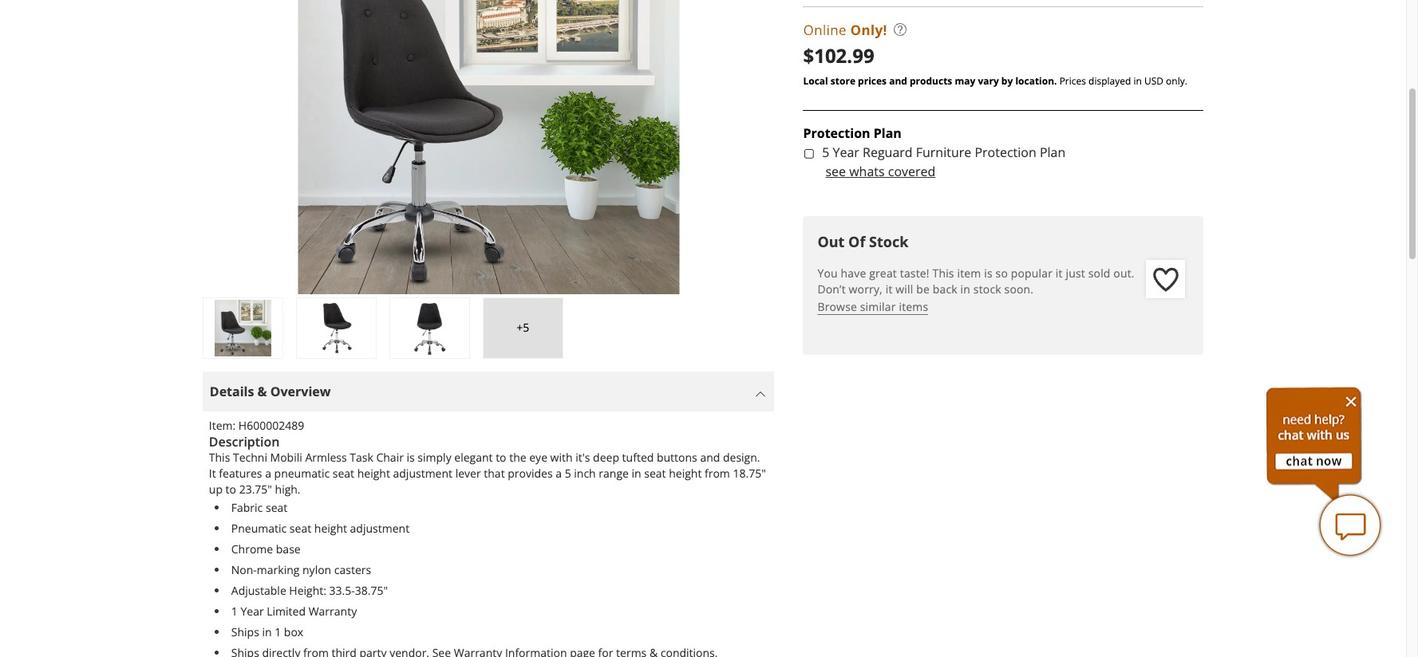 Task type: locate. For each thing, give the bounding box(es) containing it.
see
[[826, 163, 846, 180]]

0 vertical spatial to
[[496, 450, 506, 465]]

1 horizontal spatial a
[[556, 466, 562, 481]]

up
[[209, 482, 223, 497]]

lever
[[455, 466, 481, 481]]

1 vertical spatial it
[[886, 282, 893, 297]]

don't
[[818, 282, 846, 297]]

0 horizontal spatial year
[[241, 604, 264, 619]]

1 vertical spatial 5
[[565, 466, 571, 481]]

seat
[[333, 466, 354, 481], [644, 466, 666, 481], [266, 500, 288, 516], [290, 521, 311, 536]]

to
[[496, 450, 506, 465], [226, 482, 236, 497]]

seat down armless
[[333, 466, 354, 481]]

0 horizontal spatial plan
[[874, 124, 902, 142]]

plan down location.
[[1040, 144, 1066, 161]]

will
[[896, 282, 913, 297]]

this
[[933, 266, 954, 281], [209, 450, 230, 465]]

protection
[[803, 124, 870, 142], [975, 144, 1037, 161]]

plan up reguard
[[874, 124, 902, 142]]

back
[[933, 282, 958, 297]]

5 up see
[[822, 144, 830, 161]]

in
[[1134, 74, 1142, 88], [961, 282, 971, 297], [632, 466, 641, 481], [262, 625, 272, 640]]

in left 'usd'
[[1134, 74, 1142, 88]]

0 vertical spatial this
[[933, 266, 954, 281]]

dims image
[[894, 23, 907, 36]]

it
[[209, 466, 216, 481]]

plan
[[874, 124, 902, 142], [1040, 144, 1066, 161]]

0 vertical spatial is
[[984, 266, 993, 281]]

in down the tufted
[[632, 466, 641, 481]]

see whats covered
[[826, 163, 936, 180]]

vary
[[978, 74, 999, 88]]

0 horizontal spatial it
[[886, 282, 893, 297]]

5 left the inch
[[565, 466, 571, 481]]

1 vertical spatial year
[[241, 604, 264, 619]]

location.
[[1016, 74, 1057, 88]]

great
[[869, 266, 897, 281]]

this up it
[[209, 450, 230, 465]]

warranty
[[309, 604, 357, 619]]

1 a from the left
[[265, 466, 271, 481]]

it left just
[[1056, 266, 1063, 281]]

be
[[916, 282, 930, 297]]

chat bubble mobile view image
[[1319, 494, 1382, 558]]

height down task
[[357, 466, 390, 481]]

provides
[[508, 466, 553, 481]]

0 horizontal spatial height
[[314, 521, 347, 536]]

year down protection plan
[[833, 144, 859, 161]]

1 vertical spatial 1
[[275, 625, 281, 640]]

1 up 'ships' at the left
[[231, 604, 238, 619]]

reguard
[[863, 144, 913, 161]]

0 horizontal spatial is
[[407, 450, 415, 465]]

year
[[833, 144, 859, 161], [241, 604, 264, 619]]

the
[[509, 450, 526, 465]]

in down item
[[961, 282, 971, 297]]

seat up base
[[290, 521, 311, 536]]

is left so in the top right of the page
[[984, 266, 993, 281]]

a down with
[[556, 466, 562, 481]]

item
[[957, 266, 981, 281]]

0 vertical spatial 5
[[822, 144, 830, 161]]

1 vertical spatial this
[[209, 450, 230, 465]]

is right chair
[[407, 450, 415, 465]]

5
[[822, 144, 830, 161], [565, 466, 571, 481]]

so
[[996, 266, 1008, 281]]

covered
[[888, 163, 936, 180]]

base
[[276, 542, 301, 557]]

1 left the box
[[275, 625, 281, 640]]

details
[[210, 383, 254, 401]]

this up back
[[933, 266, 954, 281]]

see whats covered button
[[826, 162, 936, 181]]

0 vertical spatial protection
[[803, 124, 870, 142]]

fabric seat pneumatic seat height adjustment chrome base non-marking nylon casters adjustable height: 33.5-38.75" 1 year limited warranty ships in 1 box
[[231, 500, 410, 640]]

have
[[841, 266, 866, 281]]

in inside $102.99 local store prices and products may vary by location. prices displayed in usd only.
[[1134, 74, 1142, 88]]

details & overview button
[[203, 372, 775, 412]]

simply
[[418, 450, 451, 465]]

0 horizontal spatial to
[[226, 482, 236, 497]]

+5 button
[[483, 298, 563, 359]]

1 horizontal spatial this
[[933, 266, 954, 281]]

furniture
[[916, 144, 972, 161]]

year down adjustable
[[241, 604, 264, 619]]

protection right furniture
[[975, 144, 1037, 161]]

items
[[899, 299, 928, 314]]

0 vertical spatial year
[[833, 144, 859, 161]]

0 horizontal spatial 5
[[565, 466, 571, 481]]

0 horizontal spatial 1
[[231, 604, 238, 619]]

only.
[[1166, 74, 1188, 88]]

to right 'up'
[[226, 482, 236, 497]]

chair
[[376, 450, 404, 465]]

1 horizontal spatial to
[[496, 450, 506, 465]]

you have great taste! this item is so popular it just sold out. don't worry, it will be back in stock soon. browse similar items
[[818, 266, 1135, 314]]

with
[[550, 450, 573, 465]]

and right prices
[[889, 74, 907, 88]]

2 a from the left
[[556, 466, 562, 481]]

seat down the tufted
[[644, 466, 666, 481]]

adjustment inside fabric seat pneumatic seat height adjustment chrome base non-marking nylon casters adjustable height: 33.5-38.75" 1 year limited warranty ships in 1 box
[[350, 521, 410, 536]]

0 vertical spatial and
[[889, 74, 907, 88]]

mobili
[[270, 450, 302, 465]]

1 horizontal spatial protection
[[975, 144, 1037, 161]]

seat down high.
[[266, 500, 288, 516]]

1 horizontal spatial year
[[833, 144, 859, 161]]

and inside item: h600002489 description this techni mobili armless task chair is simply elegant to the eye with it's deep tufted buttons and design. it features a pneumatic seat height adjustment lever that provides a 5 inch range in seat height from 18.75" up to 23.75" high.
[[700, 450, 720, 465]]

to left the
[[496, 450, 506, 465]]

browse similar items link
[[818, 298, 928, 315]]

adjustment up casters
[[350, 521, 410, 536]]

height:
[[289, 583, 326, 599]]

design.
[[723, 450, 760, 465]]

in right 'ships' at the left
[[262, 625, 272, 640]]

1 horizontal spatial is
[[984, 266, 993, 281]]

1 vertical spatial adjustment
[[350, 521, 410, 536]]

and up from
[[700, 450, 720, 465]]

from
[[705, 466, 730, 481]]

dialogue message for liveperson image
[[1267, 387, 1362, 502]]

out of stock
[[818, 232, 909, 251]]

$102.99
[[803, 42, 874, 69]]

you
[[818, 266, 838, 281]]

1 horizontal spatial it
[[1056, 266, 1063, 281]]

0 horizontal spatial a
[[265, 466, 271, 481]]

tufted
[[622, 450, 654, 465]]

0 vertical spatial adjustment
[[393, 466, 453, 481]]

of
[[848, 232, 866, 251]]

box
[[284, 625, 303, 640]]

protection up see
[[803, 124, 870, 142]]

worry,
[[849, 282, 883, 297]]

0 horizontal spatial protection
[[803, 124, 870, 142]]

techni mobili armless task chair with buttons, black, large image
[[203, 0, 775, 294], [205, 300, 281, 357], [298, 300, 374, 357], [392, 300, 468, 357]]

1 vertical spatial is
[[407, 450, 415, 465]]

1 horizontal spatial and
[[889, 74, 907, 88]]

1 horizontal spatial plan
[[1040, 144, 1066, 161]]

adjustment down simply
[[393, 466, 453, 481]]

a
[[265, 466, 271, 481], [556, 466, 562, 481]]

pneumatic
[[274, 466, 330, 481]]

height up nylon
[[314, 521, 347, 536]]

2 horizontal spatial height
[[669, 466, 702, 481]]

techni
[[233, 450, 267, 465]]

1 vertical spatial plan
[[1040, 144, 1066, 161]]

item:
[[209, 418, 236, 433]]

limited
[[267, 604, 306, 619]]

is inside you have great taste! this item is so popular it just sold out. don't worry, it will be back in stock soon. browse similar items
[[984, 266, 993, 281]]

it left will
[[886, 282, 893, 297]]

height
[[357, 466, 390, 481], [669, 466, 702, 481], [314, 521, 347, 536]]

0 horizontal spatial this
[[209, 450, 230, 465]]

0 horizontal spatial and
[[700, 450, 720, 465]]

casters
[[334, 563, 371, 578]]

and
[[889, 74, 907, 88], [700, 450, 720, 465]]

a up 23.75"
[[265, 466, 271, 481]]

stock
[[974, 282, 1002, 297]]

1 vertical spatial and
[[700, 450, 720, 465]]

this inside you have great taste! this item is so popular it just sold out. don't worry, it will be back in stock soon. browse similar items
[[933, 266, 954, 281]]

height down buttons
[[669, 466, 702, 481]]

1 horizontal spatial height
[[357, 466, 390, 481]]

adjustment
[[393, 466, 453, 481], [350, 521, 410, 536]]



Task type: vqa. For each thing, say whether or not it's contained in the screenshot.
5 YEAR REGUARD FURNITURE PROTECTION PLAN at the right top
yes



Task type: describe. For each thing, give the bounding box(es) containing it.
nylon
[[303, 563, 331, 578]]

5 year reguard furniture protection plan
[[822, 144, 1066, 161]]

it's
[[576, 450, 590, 465]]

may
[[955, 74, 976, 88]]

h600002489
[[239, 418, 304, 433]]

5 inside item: h600002489 description this techni mobili armless task chair is simply elegant to the eye with it's deep tufted buttons and design. it features a pneumatic seat height adjustment lever that provides a 5 inch range in seat height from 18.75" up to 23.75" high.
[[565, 466, 571, 481]]

$102.99 local store prices and products may vary by location. prices displayed in usd only.
[[803, 42, 1188, 88]]

popular
[[1011, 266, 1053, 281]]

item: h600002489 description this techni mobili armless task chair is simply elegant to the eye with it's deep tufted buttons and design. it features a pneumatic seat height adjustment lever that provides a 5 inch range in seat height from 18.75" up to 23.75" high.
[[209, 418, 766, 497]]

armless
[[305, 450, 347, 465]]

task
[[350, 450, 373, 465]]

pneumatic
[[231, 521, 287, 536]]

&
[[257, 383, 267, 401]]

height inside fabric seat pneumatic seat height adjustment chrome base non-marking nylon casters adjustable height: 33.5-38.75" 1 year limited warranty ships in 1 box
[[314, 521, 347, 536]]

similar
[[860, 299, 896, 314]]

that
[[484, 466, 505, 481]]

+5
[[517, 320, 529, 336]]

33.5-
[[329, 583, 355, 599]]

inch
[[574, 466, 596, 481]]

in inside you have great taste! this item is so popular it just sold out. don't worry, it will be back in stock soon. browse similar items
[[961, 282, 971, 297]]

1 vertical spatial to
[[226, 482, 236, 497]]

high.
[[275, 482, 301, 497]]

by
[[1002, 74, 1013, 88]]

store
[[831, 74, 856, 88]]

ships
[[231, 625, 259, 640]]

eye
[[529, 450, 548, 465]]

overview
[[270, 383, 331, 401]]

features
[[219, 466, 262, 481]]

browse
[[818, 299, 857, 314]]

prices
[[1060, 74, 1086, 88]]

adjustment inside item: h600002489 description this techni mobili armless task chair is simply elegant to the eye with it's deep tufted buttons and design. it features a pneumatic seat height adjustment lever that provides a 5 inch range in seat height from 18.75" up to 23.75" high.
[[393, 466, 453, 481]]

38.75"
[[355, 583, 388, 599]]

protection plan
[[803, 124, 902, 142]]

year inside fabric seat pneumatic seat height adjustment chrome base non-marking nylon casters adjustable height: 33.5-38.75" 1 year limited warranty ships in 1 box
[[241, 604, 264, 619]]

sold
[[1088, 266, 1111, 281]]

and inside $102.99 local store prices and products may vary by location. prices displayed in usd only.
[[889, 74, 907, 88]]

out
[[818, 232, 845, 251]]

0 vertical spatial it
[[1056, 266, 1063, 281]]

displayed
[[1089, 74, 1131, 88]]

range
[[599, 466, 629, 481]]

just
[[1066, 266, 1085, 281]]

elegant
[[454, 450, 493, 465]]

out.
[[1114, 266, 1135, 281]]

whats
[[849, 163, 885, 180]]

1 vertical spatial protection
[[975, 144, 1037, 161]]

taste!
[[900, 266, 930, 281]]

deep
[[593, 450, 619, 465]]

stock
[[869, 232, 909, 251]]

description
[[209, 433, 280, 451]]

marking
[[257, 563, 300, 578]]

in inside item: h600002489 description this techni mobili armless task chair is simply elegant to the eye with it's deep tufted buttons and design. it features a pneumatic seat height adjustment lever that provides a 5 inch range in seat height from 18.75" up to 23.75" high.
[[632, 466, 641, 481]]

23.75"
[[239, 482, 272, 497]]

1 horizontal spatial 5
[[822, 144, 830, 161]]

soon.
[[1005, 282, 1034, 297]]

in inside fabric seat pneumatic seat height adjustment chrome base non-marking nylon casters adjustable height: 33.5-38.75" 1 year limited warranty ships in 1 box
[[262, 625, 272, 640]]

products
[[910, 74, 952, 88]]

this inside item: h600002489 description this techni mobili armless task chair is simply elegant to the eye with it's deep tufted buttons and design. it features a pneumatic seat height adjustment lever that provides a 5 inch range in seat height from 18.75" up to 23.75" high.
[[209, 450, 230, 465]]

0 vertical spatial 1
[[231, 604, 238, 619]]

chrome
[[231, 542, 273, 557]]

usd
[[1144, 74, 1164, 88]]

adjustable
[[231, 583, 286, 599]]

buttons
[[657, 450, 697, 465]]

0 vertical spatial plan
[[874, 124, 902, 142]]

fabric
[[231, 500, 263, 516]]

local
[[803, 74, 828, 88]]

non-
[[231, 563, 257, 578]]

details & overview
[[210, 383, 331, 401]]

1 horizontal spatial 1
[[275, 625, 281, 640]]

prices
[[858, 74, 887, 88]]

is inside item: h600002489 description this techni mobili armless task chair is simply elegant to the eye with it's deep tufted buttons and design. it features a pneumatic seat height adjustment lever that provides a 5 inch range in seat height from 18.75" up to 23.75" high.
[[407, 450, 415, 465]]

18.75"
[[733, 466, 766, 481]]



